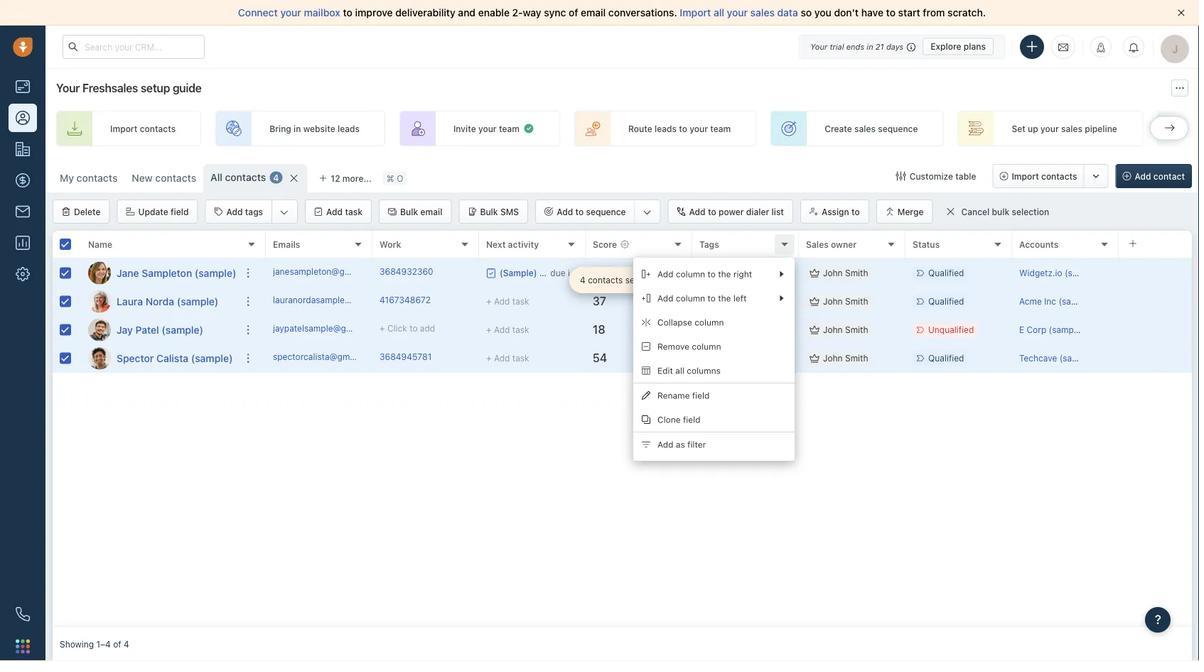Task type: describe. For each thing, give the bounding box(es) containing it.
1 horizontal spatial of
[[569, 7, 578, 18]]

grid containing 52
[[53, 230, 1192, 628]]

add to power dialer list
[[689, 207, 784, 217]]

update
[[138, 207, 168, 217]]

qualified for 37
[[928, 297, 964, 307]]

add down 4167348672 link
[[420, 324, 435, 334]]

add contact button
[[1116, 164, 1192, 188]]

bulk
[[992, 207, 1009, 217]]

explore plans
[[931, 42, 986, 52]]

john for 18
[[823, 325, 843, 335]]

cell for 54
[[1119, 345, 1192, 372]]

bulk email button
[[379, 200, 452, 224]]

sampleton
[[142, 267, 192, 279]]

1 leads from the left
[[338, 124, 360, 134]]

deliverability
[[395, 7, 455, 18]]

sales
[[806, 239, 829, 249]]

jane
[[117, 267, 139, 279]]

merge button
[[876, 200, 933, 224]]

showing
[[60, 640, 94, 650]]

press space to deselect this row. row containing laura norda (sample)
[[53, 288, 266, 316]]

right
[[733, 269, 752, 279]]

website
[[303, 124, 335, 134]]

import contacts for import contacts button at top
[[1012, 171, 1077, 181]]

merge
[[897, 207, 924, 217]]

remove column
[[657, 342, 721, 352]]

to inside group
[[575, 207, 584, 217]]

unqualified
[[928, 325, 974, 335]]

⌘
[[386, 173, 394, 183]]

sales owner
[[806, 239, 857, 249]]

54
[[593, 352, 607, 365]]

add for 18
[[740, 325, 755, 335]]

collapse column menu item
[[633, 311, 795, 335]]

john smith for 52
[[823, 268, 868, 278]]

spector calista (sample)
[[117, 353, 233, 364]]

add column to the left
[[657, 293, 747, 303]]

acme inc (sample) link
[[1019, 297, 1094, 307]]

field for clone field
[[683, 415, 700, 425]]

collapse column
[[657, 318, 724, 328]]

john smith for 54
[[823, 354, 868, 363]]

import contacts group
[[992, 164, 1108, 188]]

qualified for 52
[[928, 268, 964, 278]]

import all your sales data link
[[680, 7, 801, 18]]

angle down image for add to sequence
[[643, 205, 651, 220]]

connect
[[238, 7, 278, 18]]

up
[[1028, 124, 1038, 134]]

cell for 37
[[1119, 288, 1192, 316]]

name row
[[53, 231, 266, 259]]

jaypatelsample@gmail.com + click to add
[[273, 324, 435, 334]]

+ add task for 37
[[486, 297, 529, 307]]

jay patel (sample)
[[117, 324, 203, 336]]

explore
[[931, 42, 961, 52]]

invite
[[453, 124, 476, 134]]

row group containing 52
[[266, 259, 1192, 373]]

john for 37
[[823, 297, 843, 307]]

my
[[60, 172, 74, 184]]

add for add column to the left
[[657, 293, 673, 303]]

dialer
[[746, 207, 769, 217]]

4 contacts selected.
[[580, 275, 662, 285]]

techcave (sample) link
[[1019, 354, 1095, 363]]

pipeline
[[1085, 124, 1117, 134]]

cell for 18
[[1119, 316, 1192, 344]]

update field button
[[117, 200, 198, 224]]

route leads to your team link
[[574, 111, 756, 146]]

your left mailbox at the left of page
[[280, 7, 301, 18]]

new contacts
[[132, 172, 196, 184]]

tags
[[699, 239, 719, 249]]

task for 54
[[512, 354, 529, 364]]

status
[[913, 239, 940, 249]]

connect your mailbox link
[[238, 7, 343, 18]]

create sales sequence link
[[771, 111, 943, 146]]

so
[[801, 7, 812, 18]]

bulk for bulk sms
[[480, 207, 498, 217]]

container_wx8msf4aqz5i3rn1 image inside 'invite your team' link
[[523, 123, 534, 134]]

add as filter
[[657, 440, 706, 450]]

add for add column to the right
[[657, 269, 673, 279]]

trial
[[830, 42, 844, 51]]

o
[[397, 173, 403, 183]]

1 vertical spatial container_wx8msf4aqz5i3rn1 image
[[810, 297, 819, 307]]

laura norda (sample) link
[[117, 295, 218, 309]]

0 vertical spatial all
[[714, 7, 724, 18]]

add tags button
[[206, 200, 272, 223]]

john for 54
[[823, 354, 843, 363]]

3684945781 link
[[380, 351, 432, 366]]

assign to button
[[800, 200, 869, 224]]

all inside menu item
[[675, 366, 684, 376]]

press space to deselect this row. row containing 37
[[266, 288, 1192, 316]]

delete button
[[53, 200, 110, 224]]

rename
[[657, 391, 690, 401]]

bulk for bulk email
[[400, 207, 418, 217]]

next activity
[[486, 239, 539, 249]]

add as filter menu item
[[633, 433, 795, 457]]

+ click to add for 18
[[699, 325, 755, 335]]

lauranordasample@gmail.com
[[273, 295, 394, 305]]

create sales sequence
[[825, 124, 918, 134]]

0 vertical spatial container_wx8msf4aqz5i3rn1 image
[[946, 207, 956, 217]]

add for add contact
[[1135, 171, 1151, 181]]

your left data
[[727, 7, 748, 18]]

1 horizontal spatial in
[[867, 42, 873, 51]]

menu containing add column to the right
[[633, 258, 795, 461]]

press space to deselect this row. row containing 52
[[266, 259, 1192, 288]]

(sample) for jane sampleton (sample)
[[195, 267, 236, 279]]

add tags group
[[205, 200, 298, 224]]

widgetz.io (sample) link
[[1019, 268, 1100, 278]]

contacts right my
[[77, 172, 118, 184]]

your right invite
[[478, 124, 497, 134]]

spectorcalista@gmail.com 3684945781
[[273, 352, 432, 362]]

work
[[380, 239, 401, 249]]

name column header
[[81, 231, 266, 259]]

acme
[[1019, 297, 1042, 307]]

(sample) down e corp (sample) link
[[1059, 354, 1095, 363]]

contact
[[1153, 171, 1185, 181]]

import contacts button
[[992, 164, 1084, 188]]

import for import contacts button at top
[[1012, 171, 1039, 181]]

+ add task for 54
[[486, 354, 529, 364]]

qualified for 54
[[928, 354, 964, 363]]

field for update field
[[171, 207, 189, 217]]

my contacts
[[60, 172, 118, 184]]

laura norda (sample)
[[117, 296, 218, 307]]

ends
[[846, 42, 864, 51]]

tags
[[245, 207, 263, 217]]

conversations.
[[608, 7, 677, 18]]

12 more...
[[331, 173, 372, 183]]

phone element
[[9, 601, 37, 629]]

click for 18
[[707, 325, 727, 335]]

clone field menu item
[[633, 408, 795, 432]]

(sample) for e corp (sample)
[[1049, 325, 1084, 335]]

task inside button
[[345, 207, 362, 217]]

improve
[[355, 7, 393, 18]]

add for 52
[[740, 268, 755, 278]]

contacts down setup
[[140, 124, 176, 134]]

edit all columns menu item
[[633, 359, 795, 383]]

row group containing jane sampleton (sample)
[[53, 259, 266, 373]]

set up your sales pipeline link
[[958, 111, 1143, 146]]

task for 18
[[512, 325, 529, 335]]

route
[[628, 124, 652, 134]]

bring
[[269, 124, 291, 134]]

contacts inside grid
[[588, 275, 623, 285]]

1–4
[[96, 640, 111, 650]]

e
[[1019, 325, 1024, 335]]

0 horizontal spatial of
[[113, 640, 121, 650]]

mailbox
[[304, 7, 340, 18]]

activity
[[508, 239, 539, 249]]



Task type: locate. For each thing, give the bounding box(es) containing it.
add to sequence
[[557, 207, 626, 217]]

sales left data
[[750, 7, 775, 18]]

4 smith from the top
[[845, 354, 868, 363]]

0 vertical spatial 4
[[273, 173, 279, 183]]

remove column menu item
[[633, 335, 795, 359]]

import
[[680, 7, 711, 18], [110, 124, 137, 134], [1012, 171, 1039, 181]]

+ click to add down left
[[699, 325, 755, 335]]

j image for jane sampleton (sample)
[[88, 262, 111, 285]]

the left left
[[718, 293, 731, 303]]

52
[[593, 266, 607, 280]]

john smith for 18
[[823, 325, 868, 335]]

2 horizontal spatial sales
[[1061, 124, 1082, 134]]

3 + click to add from the top
[[699, 325, 755, 335]]

press space to deselect this row. row down right
[[266, 288, 1192, 316]]

1 vertical spatial your
[[56, 81, 80, 95]]

the
[[718, 269, 731, 279], [718, 293, 731, 303]]

add
[[740, 268, 755, 278], [740, 297, 755, 307], [420, 324, 435, 334], [740, 325, 755, 335]]

bulk inside bulk email button
[[400, 207, 418, 217]]

corp
[[1027, 325, 1046, 335]]

janesampleton@gmail.com
[[273, 267, 380, 277]]

sequence up score
[[586, 207, 626, 217]]

your freshsales setup guide
[[56, 81, 202, 95]]

2 angle down image from the left
[[643, 205, 651, 220]]

2 vertical spatial + add task
[[486, 354, 529, 364]]

email image
[[1058, 41, 1068, 53]]

email
[[581, 7, 606, 18], [420, 207, 442, 217]]

column for add column to the left
[[676, 293, 705, 303]]

4 right all contacts link
[[273, 173, 279, 183]]

column for add column to the right
[[676, 269, 705, 279]]

import down your freshsales setup guide
[[110, 124, 137, 134]]

add for add tags
[[226, 207, 243, 217]]

angle down image
[[280, 205, 289, 220], [643, 205, 651, 220]]

(sample) right inc
[[1059, 297, 1094, 307]]

2 john from the top
[[823, 297, 843, 307]]

click left right
[[707, 268, 727, 278]]

days
[[886, 42, 903, 51]]

jane sampleton (sample)
[[117, 267, 236, 279]]

field for rename field
[[692, 391, 710, 401]]

1 vertical spatial all
[[675, 366, 684, 376]]

in right bring
[[294, 124, 301, 134]]

press space to deselect this row. row down norda
[[53, 316, 266, 345]]

4 cell from the top
[[1119, 345, 1192, 372]]

angle down image for add tags
[[280, 205, 289, 220]]

container_wx8msf4aqz5i3rn1 image down sales
[[810, 297, 819, 307]]

press space to deselect this row. row containing jay patel (sample)
[[53, 316, 266, 345]]

add for add task
[[326, 207, 343, 217]]

your right up
[[1041, 124, 1059, 134]]

l image
[[88, 290, 111, 313]]

18
[[593, 323, 605, 337]]

2 horizontal spatial 4
[[580, 275, 585, 285]]

press space to deselect this row. row down left
[[266, 316, 1192, 345]]

john smith
[[823, 268, 868, 278], [823, 297, 868, 307], [823, 325, 868, 335], [823, 354, 868, 363]]

0 horizontal spatial angle down image
[[280, 205, 289, 220]]

4 john smith from the top
[[823, 354, 868, 363]]

0 horizontal spatial team
[[499, 124, 520, 134]]

3684932360 link
[[380, 266, 433, 281]]

the for right
[[718, 269, 731, 279]]

bulk sms button
[[459, 200, 528, 224]]

1 horizontal spatial your
[[810, 42, 827, 51]]

add for add to power dialer list
[[689, 207, 706, 217]]

leads right 'route'
[[655, 124, 677, 134]]

cancel
[[961, 207, 989, 217]]

edit
[[657, 366, 673, 376]]

bulk inside bulk sms button
[[480, 207, 498, 217]]

0 vertical spatial import
[[680, 7, 711, 18]]

press space to deselect this row. row containing jane sampleton (sample)
[[53, 259, 266, 288]]

1 the from the top
[[718, 269, 731, 279]]

1 john from the top
[[823, 268, 843, 278]]

0 horizontal spatial import
[[110, 124, 137, 134]]

2 the from the top
[[718, 293, 731, 303]]

import up selection
[[1012, 171, 1039, 181]]

1 bulk from the left
[[400, 207, 418, 217]]

container_wx8msf4aqz5i3rn1 image left cancel
[[946, 207, 956, 217]]

1 angle down image from the left
[[280, 205, 289, 220]]

2 john smith from the top
[[823, 297, 868, 307]]

john smith for 37
[[823, 297, 868, 307]]

1 j image from the top
[[88, 262, 111, 285]]

+ click to add up collapse column menu item
[[699, 297, 755, 307]]

accounts
[[1019, 239, 1058, 249]]

4 right 1–4
[[124, 640, 129, 650]]

route leads to your team
[[628, 124, 731, 134]]

field inside button
[[171, 207, 189, 217]]

click for 37
[[707, 297, 727, 307]]

import inside button
[[1012, 171, 1039, 181]]

2 vertical spatial qualified
[[928, 354, 964, 363]]

add to sequence button
[[536, 200, 634, 223]]

press space to deselect this row. row down collapse column menu item
[[266, 345, 1192, 373]]

Search your CRM... text field
[[63, 35, 205, 59]]

0 horizontal spatial sequence
[[586, 207, 626, 217]]

12 more... button
[[311, 168, 379, 188]]

as
[[676, 440, 685, 450]]

bulk sms
[[480, 207, 519, 217]]

new
[[132, 172, 153, 184]]

click down 4167348672 link
[[387, 324, 407, 334]]

3684932360
[[380, 267, 433, 277]]

0 vertical spatial of
[[569, 7, 578, 18]]

1 horizontal spatial 4
[[273, 173, 279, 183]]

field inside menu item
[[692, 391, 710, 401]]

bulk down "o"
[[400, 207, 418, 217]]

j image for jay patel (sample)
[[88, 319, 111, 342]]

1 vertical spatial sequence
[[586, 207, 626, 217]]

scratch.
[[948, 7, 986, 18]]

3 + add task from the top
[[486, 354, 529, 364]]

field inside "menu item"
[[683, 415, 700, 425]]

1 cell from the top
[[1119, 259, 1192, 287]]

2 bulk from the left
[[480, 207, 498, 217]]

add for 37
[[740, 297, 755, 307]]

1 vertical spatial qualified
[[928, 297, 964, 307]]

+ click to add for 52
[[699, 268, 755, 278]]

+ click to add up left
[[699, 268, 755, 278]]

table
[[955, 171, 976, 181]]

1 row group from the left
[[53, 259, 266, 373]]

left
[[733, 293, 747, 303]]

email inside button
[[420, 207, 442, 217]]

0 vertical spatial sequence
[[878, 124, 918, 134]]

j image left jay
[[88, 319, 111, 342]]

1 vertical spatial import
[[110, 124, 137, 134]]

1 horizontal spatial container_wx8msf4aqz5i3rn1 image
[[946, 207, 956, 217]]

2 cell from the top
[[1119, 288, 1192, 316]]

import contacts link
[[56, 111, 201, 146]]

1 horizontal spatial email
[[581, 7, 606, 18]]

lauranordasample@gmail.com link
[[273, 294, 394, 309]]

cell for 52
[[1119, 259, 1192, 287]]

menu
[[633, 258, 795, 461]]

0 vertical spatial in
[[867, 42, 873, 51]]

0 horizontal spatial sales
[[750, 7, 775, 18]]

qualified down status
[[928, 268, 964, 278]]

1 john smith from the top
[[823, 268, 868, 278]]

in left 21
[[867, 42, 873, 51]]

update field
[[138, 207, 189, 217]]

0 vertical spatial j image
[[88, 262, 111, 285]]

plans
[[964, 42, 986, 52]]

column up add column to the left
[[676, 269, 705, 279]]

2 team from the left
[[710, 124, 731, 134]]

columns
[[687, 366, 721, 376]]

1 team from the left
[[499, 124, 520, 134]]

0 horizontal spatial import contacts
[[110, 124, 176, 134]]

3 qualified from the top
[[928, 354, 964, 363]]

your trial ends in 21 days
[[810, 42, 903, 51]]

2 vertical spatial + click to add
[[699, 325, 755, 335]]

press space to deselect this row. row containing spector calista (sample)
[[53, 345, 266, 373]]

4 left the 52
[[580, 275, 585, 285]]

import contacts up selection
[[1012, 171, 1077, 181]]

1 vertical spatial in
[[294, 124, 301, 134]]

import right conversations.
[[680, 7, 711, 18]]

field
[[171, 207, 189, 217], [692, 391, 710, 401], [683, 415, 700, 425]]

0 horizontal spatial all
[[675, 366, 684, 376]]

customize table button
[[887, 164, 985, 188]]

of right 1–4
[[113, 640, 121, 650]]

press space to deselect this row. row containing 54
[[266, 345, 1192, 373]]

(sample)
[[195, 267, 236, 279], [1065, 268, 1100, 278], [177, 296, 218, 307], [1059, 297, 1094, 307], [162, 324, 203, 336], [1049, 325, 1084, 335], [191, 353, 233, 364], [1059, 354, 1095, 363]]

1 vertical spatial the
[[718, 293, 731, 303]]

3684945781
[[380, 352, 432, 362]]

widgetz.io
[[1019, 268, 1062, 278]]

add to sequence group
[[535, 200, 661, 224]]

1 horizontal spatial sales
[[854, 124, 876, 134]]

2 horizontal spatial import
[[1012, 171, 1039, 181]]

0 horizontal spatial leads
[[338, 124, 360, 134]]

contacts up selection
[[1041, 171, 1077, 181]]

john for 52
[[823, 268, 843, 278]]

add contact
[[1135, 171, 1185, 181]]

add down left
[[740, 325, 755, 335]]

+ click to add for 37
[[699, 297, 755, 307]]

acme inc (sample)
[[1019, 297, 1094, 307]]

bulk email
[[400, 207, 442, 217]]

add inside group
[[557, 207, 573, 217]]

1 horizontal spatial import contacts
[[1012, 171, 1077, 181]]

2 leads from the left
[[655, 124, 677, 134]]

1 vertical spatial + click to add
[[699, 297, 755, 307]]

freshworks switcher image
[[16, 640, 30, 654]]

1 horizontal spatial bulk
[[480, 207, 498, 217]]

your left trial
[[810, 42, 827, 51]]

container_wx8msf4aqz5i3rn1 image inside customize table button
[[896, 171, 906, 181]]

4
[[273, 173, 279, 183], [580, 275, 585, 285], [124, 640, 129, 650]]

column up collapse column
[[676, 293, 705, 303]]

close image
[[1178, 9, 1185, 16]]

click up remove column
[[707, 325, 727, 335]]

the for left
[[718, 293, 731, 303]]

(sample) for laura norda (sample)
[[177, 296, 218, 307]]

rename field menu item
[[633, 384, 795, 408]]

sequence inside button
[[586, 207, 626, 217]]

1 vertical spatial of
[[113, 640, 121, 650]]

angle down image right tags
[[280, 205, 289, 220]]

j image
[[88, 262, 111, 285], [88, 319, 111, 342]]

2 smith from the top
[[845, 297, 868, 307]]

1 vertical spatial field
[[692, 391, 710, 401]]

1 vertical spatial + add task
[[486, 325, 529, 335]]

1 vertical spatial j image
[[88, 319, 111, 342]]

your
[[810, 42, 827, 51], [56, 81, 80, 95]]

field right update
[[171, 207, 189, 217]]

assign
[[822, 207, 849, 217]]

container_wx8msf4aqz5i3rn1 image
[[523, 123, 534, 134], [896, 171, 906, 181], [486, 268, 496, 278], [810, 268, 819, 278], [810, 325, 819, 335], [810, 354, 819, 364]]

1 horizontal spatial sequence
[[878, 124, 918, 134]]

selected.
[[625, 275, 662, 285]]

import contacts for the import contacts link at left top
[[110, 124, 176, 134]]

sequence for add to sequence
[[586, 207, 626, 217]]

0 vertical spatial qualified
[[928, 268, 964, 278]]

press space to deselect this row. row up norda
[[53, 259, 266, 288]]

contacts right new
[[155, 172, 196, 184]]

0 vertical spatial + add task
[[486, 297, 529, 307]]

1 horizontal spatial angle down image
[[643, 205, 651, 220]]

1 smith from the top
[[845, 268, 868, 278]]

2 + add task from the top
[[486, 325, 529, 335]]

sequence for create sales sequence
[[878, 124, 918, 134]]

press space to deselect this row. row up left
[[266, 259, 1192, 288]]

leads right website
[[338, 124, 360, 134]]

smith for 52
[[845, 268, 868, 278]]

j image left jane
[[88, 262, 111, 285]]

your for your trial ends in 21 days
[[810, 42, 827, 51]]

2 vertical spatial import
[[1012, 171, 1039, 181]]

add tags
[[226, 207, 263, 217]]

import contacts inside button
[[1012, 171, 1077, 181]]

column
[[676, 269, 705, 279], [676, 293, 705, 303], [695, 318, 724, 328], [692, 342, 721, 352]]

1 + click to add from the top
[[699, 268, 755, 278]]

field down columns
[[692, 391, 710, 401]]

jaypatelsample@gmail.com link
[[273, 323, 382, 338]]

of right sync
[[569, 7, 578, 18]]

power
[[719, 207, 744, 217]]

0 horizontal spatial bulk
[[400, 207, 418, 217]]

1 horizontal spatial all
[[714, 7, 724, 18]]

to
[[343, 7, 352, 18], [886, 7, 896, 18], [679, 124, 687, 134], [575, 207, 584, 217], [708, 207, 716, 217], [851, 207, 860, 217], [729, 268, 737, 278], [708, 269, 716, 279], [708, 293, 716, 303], [729, 297, 737, 307], [409, 324, 418, 334], [729, 325, 737, 335]]

1 vertical spatial import contacts
[[1012, 171, 1077, 181]]

4 inside all contacts 4
[[273, 173, 279, 183]]

1 vertical spatial email
[[420, 207, 442, 217]]

0 horizontal spatial 4
[[124, 640, 129, 650]]

column for remove column
[[692, 342, 721, 352]]

spector
[[117, 353, 154, 364]]

0 horizontal spatial container_wx8msf4aqz5i3rn1 image
[[810, 297, 819, 307]]

2 vertical spatial 4
[[124, 640, 129, 650]]

angle down image inside add tags 'group'
[[280, 205, 289, 220]]

column inside menu item
[[695, 318, 724, 328]]

4167348672
[[380, 295, 431, 305]]

all contacts link
[[210, 171, 266, 185]]

0 vertical spatial the
[[718, 269, 731, 279]]

1 horizontal spatial leads
[[655, 124, 677, 134]]

angle down image inside add to sequence group
[[643, 205, 651, 220]]

3 john smith from the top
[[823, 325, 868, 335]]

3 cell from the top
[[1119, 316, 1192, 344]]

add down right
[[740, 297, 755, 307]]

task for 37
[[512, 297, 529, 307]]

all
[[714, 7, 724, 18], [675, 366, 684, 376]]

bulk
[[400, 207, 418, 217], [480, 207, 498, 217]]

0 vertical spatial email
[[581, 7, 606, 18]]

1 + add task from the top
[[486, 297, 529, 307]]

column up columns
[[692, 342, 721, 352]]

0 vertical spatial import contacts
[[110, 124, 176, 134]]

click up collapse column menu item
[[707, 297, 727, 307]]

bulk left sms
[[480, 207, 498, 217]]

0 horizontal spatial in
[[294, 124, 301, 134]]

sales left the pipeline
[[1061, 124, 1082, 134]]

21
[[876, 42, 884, 51]]

smith for 37
[[845, 297, 868, 307]]

cancel bulk selection
[[961, 207, 1049, 217]]

0 vertical spatial your
[[810, 42, 827, 51]]

add inside menu item
[[657, 440, 673, 450]]

(sample) up acme inc (sample)
[[1065, 268, 1100, 278]]

2 j image from the top
[[88, 319, 111, 342]]

3 smith from the top
[[845, 325, 868, 335]]

press space to deselect this row. row down jay patel (sample) link
[[53, 345, 266, 373]]

click for 52
[[707, 268, 727, 278]]

contacts right all
[[225, 172, 266, 183]]

your for your freshsales setup guide
[[56, 81, 80, 95]]

s image
[[88, 347, 111, 370]]

row group
[[53, 259, 266, 373], [266, 259, 1192, 373]]

sequence up customize
[[878, 124, 918, 134]]

(sample) inside 'link'
[[195, 267, 236, 279]]

list
[[772, 207, 784, 217]]

4 john from the top
[[823, 354, 843, 363]]

jaypatelsample@gmail.com
[[273, 324, 382, 334]]

+ add task for 18
[[486, 325, 529, 335]]

john
[[823, 268, 843, 278], [823, 297, 843, 307], [823, 325, 843, 335], [823, 354, 843, 363]]

column inside 'menu item'
[[692, 342, 721, 352]]

column up remove column 'menu item'
[[695, 318, 724, 328]]

contacts inside button
[[1041, 171, 1077, 181]]

smith
[[845, 268, 868, 278], [845, 297, 868, 307], [845, 325, 868, 335], [845, 354, 868, 363]]

sync
[[544, 7, 566, 18]]

column for collapse column
[[695, 318, 724, 328]]

import for the import contacts link at left top
[[110, 124, 137, 134]]

press space to deselect this row. row containing 18
[[266, 316, 1192, 345]]

sms
[[500, 207, 519, 217]]

press space to deselect this row. row up the jay patel (sample)
[[53, 288, 266, 316]]

0 horizontal spatial your
[[56, 81, 80, 95]]

(sample) for spector calista (sample)
[[191, 353, 233, 364]]

owner
[[831, 239, 857, 249]]

qualified down unqualified
[[928, 354, 964, 363]]

container_wx8msf4aqz5i3rn1 image
[[946, 207, 956, 217], [810, 297, 819, 307]]

phone image
[[16, 608, 30, 622]]

0 horizontal spatial email
[[420, 207, 442, 217]]

add for add as filter
[[657, 440, 673, 450]]

more...
[[342, 173, 372, 183]]

press space to deselect this row. row
[[53, 259, 266, 288], [266, 259, 1192, 288], [53, 288, 266, 316], [266, 288, 1192, 316], [53, 316, 266, 345], [266, 316, 1192, 345], [53, 345, 266, 373], [266, 345, 1192, 373]]

clone
[[657, 415, 681, 425]]

1 vertical spatial 4
[[580, 275, 585, 285]]

all right edit
[[675, 366, 684, 376]]

2 + click to add from the top
[[699, 297, 755, 307]]

cell
[[1119, 259, 1192, 287], [1119, 288, 1192, 316], [1119, 316, 1192, 344], [1119, 345, 1192, 372]]

field right clone
[[683, 415, 700, 425]]

your right 'route'
[[690, 124, 708, 134]]

smith for 18
[[845, 325, 868, 335]]

all left data
[[714, 7, 724, 18]]

(sample) right sampleton
[[195, 267, 236, 279]]

add
[[1135, 171, 1151, 181], [226, 207, 243, 217], [326, 207, 343, 217], [557, 207, 573, 217], [689, 207, 706, 217], [657, 269, 673, 279], [657, 293, 673, 303], [494, 297, 510, 307], [494, 325, 510, 335], [494, 354, 510, 364], [657, 440, 673, 450]]

(sample) for acme inc (sample)
[[1059, 297, 1094, 307]]

import contacts down setup
[[110, 124, 176, 134]]

add for add to sequence
[[557, 207, 573, 217]]

emails
[[273, 239, 300, 249]]

1 qualified from the top
[[928, 268, 964, 278]]

(sample) up spector calista (sample)
[[162, 324, 203, 336]]

grid
[[53, 230, 1192, 628]]

add inside 'group'
[[226, 207, 243, 217]]

sales right create
[[854, 124, 876, 134]]

(sample) right the "corp"
[[1049, 325, 1084, 335]]

0 vertical spatial field
[[171, 207, 189, 217]]

janesampleton@gmail.com link
[[273, 266, 380, 281]]

techcave
[[1019, 354, 1057, 363]]

your left freshsales
[[56, 81, 80, 95]]

+ click to add
[[699, 268, 755, 278], [699, 297, 755, 307], [699, 325, 755, 335]]

2 row group from the left
[[266, 259, 1192, 373]]

widgetz.io (sample)
[[1019, 268, 1100, 278]]

1 horizontal spatial import
[[680, 7, 711, 18]]

1 horizontal spatial team
[[710, 124, 731, 134]]

the left right
[[718, 269, 731, 279]]

delete
[[74, 207, 101, 217]]

(sample) for jay patel (sample)
[[162, 324, 203, 336]]

(sample) down jane sampleton (sample) 'link'
[[177, 296, 218, 307]]

contacts up 37
[[588, 275, 623, 285]]

and
[[458, 7, 476, 18]]

(sample) right calista
[[191, 353, 233, 364]]

2 vertical spatial field
[[683, 415, 700, 425]]

angle down image right the add to sequence
[[643, 205, 651, 220]]

2 qualified from the top
[[928, 297, 964, 307]]

from
[[923, 7, 945, 18]]

janesampleton@gmail.com 3684932360
[[273, 267, 433, 277]]

0 vertical spatial + click to add
[[699, 268, 755, 278]]

qualified up unqualified
[[928, 297, 964, 307]]

add up left
[[740, 268, 755, 278]]

3 john from the top
[[823, 325, 843, 335]]

37
[[593, 295, 606, 308]]

smith for 54
[[845, 354, 868, 363]]

bring in website leads link
[[215, 111, 385, 146]]



Task type: vqa. For each thing, say whether or not it's contained in the screenshot.
IS
no



